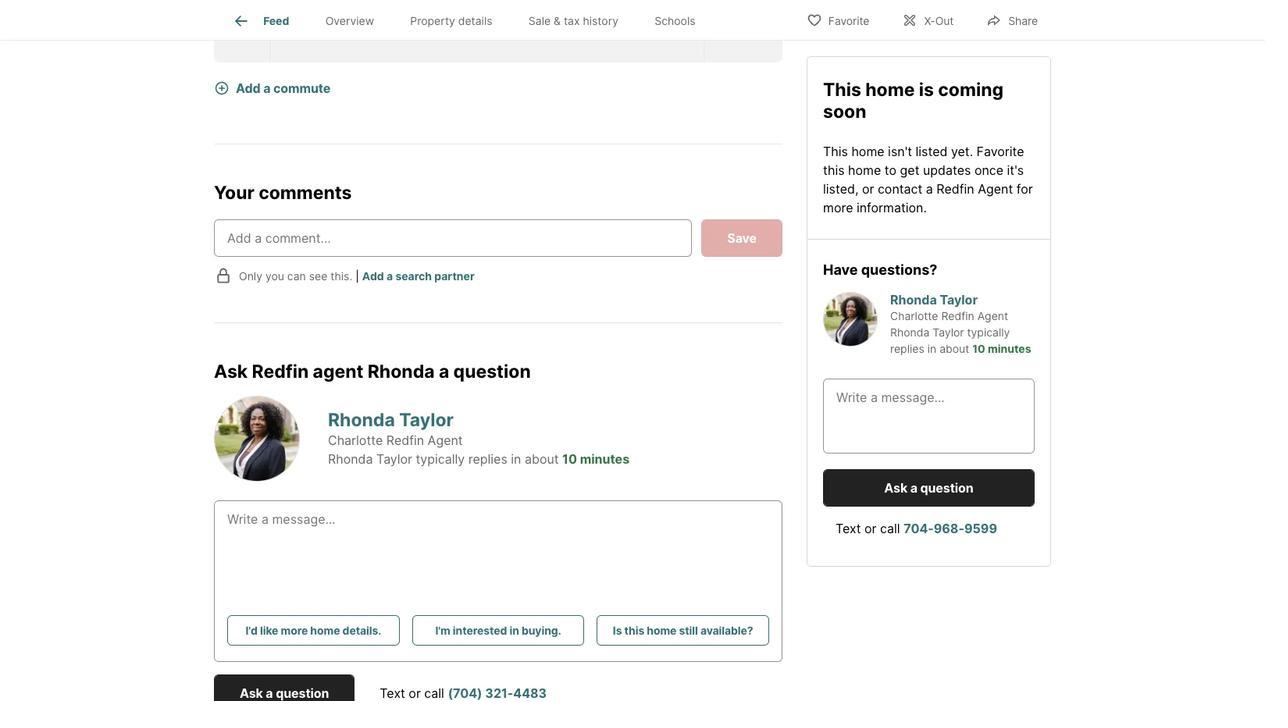 Task type: describe. For each thing, give the bounding box(es) containing it.
charlotte for questions?
[[891, 309, 939, 323]]

sale & tax history
[[529, 14, 619, 28]]

options button
[[705, 4, 783, 60]]

feed link
[[232, 12, 289, 30]]

soon
[[823, 101, 867, 123]]

yet.
[[951, 144, 973, 160]]

add inside button
[[236, 80, 261, 96]]

ask a question button
[[823, 469, 1035, 507]]

favorite inside this home isn't listed yet. favorite this home to get updates once it's listed, or contact a redfin
[[977, 144, 1025, 160]]

a left search
[[387, 269, 393, 283]]

more for information.
[[823, 200, 853, 216]]

contact
[[878, 182, 923, 197]]

tax
[[564, 14, 580, 28]]

airport
[[479, 24, 520, 39]]

can
[[287, 269, 306, 283]]

redfin inside rhonda taylor charlotte redfin agent rhonda taylor typically replies in about 10 minutes
[[386, 433, 424, 449]]

agent for more information.
[[823, 182, 1033, 216]]

it's
[[1007, 163, 1024, 178]]

you
[[266, 269, 284, 283]]

options
[[720, 24, 768, 39]]

buying.
[[522, 624, 561, 637]]

i'm interested in buying.
[[435, 624, 561, 637]]

listed
[[916, 144, 948, 160]]

question inside button
[[921, 480, 974, 496]]

704-968-9599 link
[[904, 521, 997, 537]]

commute for a
[[273, 80, 331, 96]]

call
[[880, 521, 900, 537]]

add a commute button
[[214, 70, 356, 106]]

taylor for rhonda taylor charlotte redfin agent rhonda taylor typically replies in about 10 minutes
[[399, 409, 454, 431]]

overview tab
[[307, 2, 392, 40]]

is
[[613, 624, 622, 637]]

10 minutes
[[973, 342, 1032, 355]]

1 horizontal spatial minutes
[[988, 342, 1032, 355]]

0 vertical spatial write a message... text field
[[837, 388, 1022, 444]]

comments
[[259, 182, 352, 203]]

once
[[975, 163, 1004, 178]]

text or call 704-968-9599
[[836, 521, 997, 537]]

feed
[[263, 14, 289, 28]]

about inside rhonda taylor typically replies in about
[[940, 342, 970, 355]]

x-out button
[[889, 4, 967, 36]]

ask for ask redfin agent rhonda a question
[[214, 361, 248, 383]]

coming
[[938, 79, 1004, 101]]

only
[[239, 269, 262, 283]]

1 vertical spatial add
[[362, 269, 384, 283]]

this inside 'button'
[[625, 624, 645, 637]]

taylor for rhonda taylor typically replies in about
[[933, 326, 964, 339]]

favorite button
[[793, 4, 883, 36]]

charlotte redfin agentrhonda taylor image for redfin
[[214, 396, 300, 482]]

for
[[1017, 182, 1033, 197]]

a down feed link
[[263, 80, 271, 96]]

only you can see this.
[[239, 269, 353, 283]]

typically inside rhonda taylor typically replies in about
[[967, 326, 1010, 339]]

i'm interested in buying. button
[[412, 616, 585, 646]]

have questions?
[[823, 262, 938, 278]]

rhonda taylor link for questions?
[[891, 292, 978, 308]]

your
[[214, 182, 255, 203]]

add a commute
[[236, 80, 331, 96]]

i'd like more home details.
[[246, 624, 381, 637]]

agent for ask redfin agent rhonda a question
[[428, 433, 463, 449]]

redfin inside this home isn't listed yet. favorite this home to get updates once it's listed, or contact a redfin
[[937, 182, 975, 197]]

10 inside rhonda taylor charlotte redfin agent rhonda taylor typically replies in about 10 minutes
[[562, 452, 577, 467]]

sale
[[529, 14, 551, 28]]

available?
[[701, 624, 753, 637]]

x-
[[924, 14, 936, 27]]

704-
[[904, 521, 934, 537]]

rhonda taylor charlotte redfin agent rhonda taylor typically replies in about 10 minutes
[[328, 409, 630, 467]]

property
[[410, 14, 455, 28]]

your comments
[[214, 182, 352, 203]]

home inside this home is coming soon
[[866, 79, 915, 101]]

rhonda taylor typically replies in about
[[891, 326, 1010, 355]]

charlotte redfin agentrhonda taylor image for questions?
[[823, 292, 878, 347]]

rhonda for rhonda taylor charlotte redfin agent
[[891, 292, 937, 308]]

9599
[[965, 521, 997, 537]]

to inside this home isn't listed yet. favorite this home to get updates once it's listed, or contact a redfin
[[885, 163, 897, 178]]

search
[[396, 269, 432, 283]]

a up rhonda taylor charlotte redfin agent rhonda taylor typically replies in about 10 minutes
[[439, 361, 449, 383]]

commute for calculate
[[377, 24, 435, 39]]

partner
[[435, 269, 475, 283]]

listed,
[[823, 182, 859, 197]]

is
[[919, 79, 934, 101]]

x-out
[[924, 14, 954, 27]]

this.
[[331, 269, 353, 283]]

| add a search partner
[[356, 269, 475, 283]]

i'd
[[246, 624, 258, 637]]

rhonda for rhonda taylor charlotte redfin agent rhonda taylor typically replies in about 10 minutes
[[328, 409, 395, 431]]

ask for ask a question
[[885, 480, 908, 496]]

details.
[[343, 624, 381, 637]]

agent for have questions?
[[978, 309, 1009, 323]]

questions?
[[861, 262, 938, 278]]

this for this home is coming soon
[[823, 79, 862, 101]]

isn't
[[888, 144, 912, 160]]

see
[[309, 269, 328, 283]]

Add a comment... text field
[[227, 229, 679, 248]]

can't calculate commute to jfk airport (jfk), queens, ny, usa
[[284, 24, 664, 39]]

have
[[823, 262, 858, 278]]



Task type: locate. For each thing, give the bounding box(es) containing it.
about
[[940, 342, 970, 355], [525, 452, 559, 467]]

or right the listed,
[[862, 182, 874, 197]]

charlotte inside the rhonda taylor charlotte redfin agent
[[891, 309, 939, 323]]

0 vertical spatial to
[[438, 24, 450, 39]]

1 horizontal spatial to
[[885, 163, 897, 178]]

i'm
[[435, 624, 451, 637]]

1 vertical spatial ask
[[885, 480, 908, 496]]

0 vertical spatial about
[[940, 342, 970, 355]]

ask inside button
[[885, 480, 908, 496]]

0 vertical spatial charlotte
[[891, 309, 939, 323]]

&
[[554, 14, 561, 28]]

this up the listed,
[[823, 163, 845, 178]]

0 horizontal spatial this
[[625, 624, 645, 637]]

this up the listed,
[[823, 144, 848, 160]]

1 vertical spatial favorite
[[977, 144, 1025, 160]]

this up soon
[[823, 79, 862, 101]]

this home is coming soon
[[823, 79, 1004, 123]]

0 vertical spatial rhonda taylor link
[[891, 292, 978, 308]]

0 horizontal spatial charlotte redfin agentrhonda taylor image
[[214, 396, 300, 482]]

10
[[973, 342, 986, 355], [562, 452, 577, 467]]

1 vertical spatial about
[[525, 452, 559, 467]]

overview
[[325, 14, 374, 28]]

rhonda taylor link
[[891, 292, 978, 308], [328, 409, 454, 431]]

share
[[1009, 14, 1038, 27]]

ask a question
[[885, 480, 974, 496]]

property details tab
[[392, 2, 511, 40]]

agent
[[978, 182, 1013, 197], [978, 309, 1009, 323], [428, 433, 463, 449]]

1 horizontal spatial 10
[[973, 342, 986, 355]]

usa
[[638, 24, 664, 39]]

history
[[583, 14, 619, 28]]

0 horizontal spatial add
[[236, 80, 261, 96]]

rhonda for rhonda taylor typically replies in about
[[891, 326, 930, 339]]

i'd like more home details. button
[[227, 616, 400, 646]]

in inside rhonda taylor charlotte redfin agent rhonda taylor typically replies in about 10 minutes
[[511, 452, 521, 467]]

this inside this home is coming soon
[[823, 79, 862, 101]]

1 vertical spatial rhonda taylor link
[[328, 409, 454, 431]]

0 horizontal spatial favorite
[[829, 14, 870, 27]]

rhonda taylor link for redfin
[[328, 409, 454, 431]]

home left details.
[[310, 624, 340, 637]]

favorite
[[829, 14, 870, 27], [977, 144, 1025, 160]]

replies
[[891, 342, 925, 355], [469, 452, 508, 467]]

0 vertical spatial add
[[236, 80, 261, 96]]

charlotte inside rhonda taylor charlotte redfin agent rhonda taylor typically replies in about 10 minutes
[[328, 433, 383, 449]]

0 vertical spatial minutes
[[988, 342, 1032, 355]]

0 horizontal spatial write a message... text field
[[227, 510, 769, 566]]

0 vertical spatial typically
[[967, 326, 1010, 339]]

more right like
[[281, 624, 308, 637]]

is this home still available? button
[[597, 616, 769, 646]]

taylor inside the rhonda taylor charlotte redfin agent
[[940, 292, 978, 308]]

or left call at bottom
[[865, 521, 877, 537]]

text
[[836, 521, 861, 537]]

0 vertical spatial agent
[[978, 182, 1013, 197]]

home inside button
[[310, 624, 340, 637]]

agent inside rhonda taylor charlotte redfin agent rhonda taylor typically replies in about 10 minutes
[[428, 433, 463, 449]]

add
[[236, 80, 261, 96], [362, 269, 384, 283]]

rhonda taylor charlotte redfin agent
[[891, 292, 1009, 323]]

1 horizontal spatial add
[[362, 269, 384, 283]]

1 vertical spatial or
[[865, 521, 877, 537]]

rhonda
[[891, 292, 937, 308], [891, 326, 930, 339], [368, 361, 435, 383], [328, 409, 395, 431], [328, 452, 373, 467]]

1 vertical spatial more
[[281, 624, 308, 637]]

agent inside the rhonda taylor charlotte redfin agent
[[978, 309, 1009, 323]]

more
[[823, 200, 853, 216], [281, 624, 308, 637]]

this
[[823, 163, 845, 178], [625, 624, 645, 637]]

1 horizontal spatial charlotte
[[891, 309, 939, 323]]

home left isn't
[[852, 144, 885, 160]]

1 vertical spatial charlotte redfin agentrhonda taylor image
[[214, 396, 300, 482]]

1 horizontal spatial question
[[921, 480, 974, 496]]

1 vertical spatial this
[[625, 624, 645, 637]]

updates
[[923, 163, 971, 178]]

save
[[727, 231, 757, 246]]

1 horizontal spatial about
[[940, 342, 970, 355]]

in inside button
[[510, 624, 519, 637]]

property details
[[410, 14, 493, 28]]

tab list
[[214, 0, 726, 40]]

1 horizontal spatial commute
[[377, 24, 435, 39]]

calculate
[[318, 24, 374, 39]]

replies inside rhonda taylor typically replies in about
[[891, 342, 925, 355]]

2 vertical spatial agent
[[428, 433, 463, 449]]

redfin inside the rhonda taylor charlotte redfin agent
[[942, 309, 975, 323]]

redfin down ask redfin agent rhonda a question on the bottom left
[[386, 433, 424, 449]]

1 horizontal spatial ask
[[885, 480, 908, 496]]

0 horizontal spatial typically
[[416, 452, 465, 467]]

ny,
[[614, 24, 635, 39]]

0 vertical spatial commute
[[377, 24, 435, 39]]

redfin
[[937, 182, 975, 197], [942, 309, 975, 323], [252, 361, 309, 383], [386, 433, 424, 449]]

1 vertical spatial write a message... text field
[[227, 510, 769, 566]]

in
[[928, 342, 937, 355], [511, 452, 521, 467], [510, 624, 519, 637]]

charlotte up rhonda taylor typically replies in about
[[891, 309, 939, 323]]

1 vertical spatial commute
[[273, 80, 331, 96]]

a inside this home isn't listed yet. favorite this home to get updates once it's listed, or contact a redfin
[[926, 182, 933, 197]]

jfk
[[453, 24, 476, 39]]

1 vertical spatial typically
[[416, 452, 465, 467]]

1 vertical spatial replies
[[469, 452, 508, 467]]

charlotte for redfin
[[328, 433, 383, 449]]

taylor for rhonda taylor charlotte redfin agent
[[940, 292, 978, 308]]

0 horizontal spatial charlotte
[[328, 433, 383, 449]]

is this home still available?
[[613, 624, 753, 637]]

1 horizontal spatial rhonda taylor link
[[891, 292, 978, 308]]

1 vertical spatial agent
[[978, 309, 1009, 323]]

agent
[[313, 361, 364, 383]]

minutes inside rhonda taylor charlotte redfin agent rhonda taylor typically replies in about 10 minutes
[[580, 452, 630, 467]]

save button
[[702, 220, 783, 257]]

0 vertical spatial in
[[928, 342, 937, 355]]

add right |
[[362, 269, 384, 283]]

commute right overview
[[377, 24, 435, 39]]

a down updates
[[926, 182, 933, 197]]

taylor
[[940, 292, 978, 308], [933, 326, 964, 339], [399, 409, 454, 431], [377, 452, 412, 467]]

Write a message... text field
[[837, 388, 1022, 444], [227, 510, 769, 566]]

0 vertical spatial charlotte redfin agentrhonda taylor image
[[823, 292, 878, 347]]

rhonda taylor link up rhonda taylor typically replies in about
[[891, 292, 978, 308]]

charlotte down ask redfin agent rhonda a question on the bottom left
[[328, 433, 383, 449]]

add a search partner button
[[362, 269, 475, 283]]

more inside button
[[281, 624, 308, 637]]

1 vertical spatial charlotte
[[328, 433, 383, 449]]

tab list containing feed
[[214, 0, 726, 40]]

ask redfin agent rhonda a question
[[214, 361, 531, 383]]

favorite inside button
[[829, 14, 870, 27]]

0 horizontal spatial minutes
[[580, 452, 630, 467]]

rhonda taylor link down ask redfin agent rhonda a question on the bottom left
[[328, 409, 454, 431]]

schools tab
[[637, 2, 714, 40]]

information.
[[857, 200, 927, 216]]

1 horizontal spatial this
[[823, 163, 845, 178]]

this home isn't listed yet. favorite this home to get updates once it's listed, or contact a redfin
[[823, 144, 1025, 197]]

rhonda inside the rhonda taylor charlotte redfin agent
[[891, 292, 937, 308]]

agent inside the agent for more information.
[[978, 182, 1013, 197]]

2 vertical spatial in
[[510, 624, 519, 637]]

(jfk),
[[524, 24, 558, 39]]

commute inside button
[[273, 80, 331, 96]]

1 horizontal spatial typically
[[967, 326, 1010, 339]]

to
[[438, 24, 450, 39], [885, 163, 897, 178]]

question up rhonda taylor charlotte redfin agent rhonda taylor typically replies in about 10 minutes
[[454, 361, 531, 383]]

1 horizontal spatial write a message... text field
[[837, 388, 1022, 444]]

minutes
[[988, 342, 1032, 355], [580, 452, 630, 467]]

0 horizontal spatial more
[[281, 624, 308, 637]]

0 horizontal spatial rhonda taylor link
[[328, 409, 454, 431]]

this inside this home isn't listed yet. favorite this home to get updates once it's listed, or contact a redfin
[[823, 144, 848, 160]]

home inside 'button'
[[647, 624, 677, 637]]

0 vertical spatial ask
[[214, 361, 248, 383]]

0 vertical spatial this
[[823, 79, 862, 101]]

details
[[458, 14, 493, 28]]

question up 968-
[[921, 480, 974, 496]]

1 vertical spatial in
[[511, 452, 521, 467]]

home up the listed,
[[848, 163, 881, 178]]

1 horizontal spatial replies
[[891, 342, 925, 355]]

0 vertical spatial or
[[862, 182, 874, 197]]

more inside the agent for more information.
[[823, 200, 853, 216]]

0 horizontal spatial replies
[[469, 452, 508, 467]]

home left still
[[647, 624, 677, 637]]

0 vertical spatial favorite
[[829, 14, 870, 27]]

1 vertical spatial minutes
[[580, 452, 630, 467]]

rhonda inside rhonda taylor typically replies in about
[[891, 326, 930, 339]]

1 this from the top
[[823, 79, 862, 101]]

or inside this home isn't listed yet. favorite this home to get updates once it's listed, or contact a redfin
[[862, 182, 874, 197]]

1 vertical spatial 10
[[562, 452, 577, 467]]

more down the listed,
[[823, 200, 853, 216]]

0 horizontal spatial question
[[454, 361, 531, 383]]

interested
[[453, 624, 507, 637]]

0 horizontal spatial 10
[[562, 452, 577, 467]]

1 vertical spatial this
[[823, 144, 848, 160]]

968-
[[934, 521, 965, 537]]

ask
[[214, 361, 248, 383], [885, 480, 908, 496]]

can't
[[284, 24, 315, 39]]

0 vertical spatial replies
[[891, 342, 925, 355]]

schools
[[655, 14, 696, 28]]

sale & tax history tab
[[511, 2, 637, 40]]

1 vertical spatial to
[[885, 163, 897, 178]]

0 vertical spatial 10
[[973, 342, 986, 355]]

1 vertical spatial question
[[921, 480, 974, 496]]

replies inside rhonda taylor charlotte redfin agent rhonda taylor typically replies in about 10 minutes
[[469, 452, 508, 467]]

2 this from the top
[[823, 144, 848, 160]]

commute down can't
[[273, 80, 331, 96]]

redfin left agent
[[252, 361, 309, 383]]

typically inside rhonda taylor charlotte redfin agent rhonda taylor typically replies in about 10 minutes
[[416, 452, 465, 467]]

charlotte redfin agentrhonda taylor image
[[823, 292, 878, 347], [214, 396, 300, 482]]

0 vertical spatial question
[[454, 361, 531, 383]]

commute
[[377, 24, 435, 39], [273, 80, 331, 96]]

add down feed link
[[236, 80, 261, 96]]

this
[[823, 79, 862, 101], [823, 144, 848, 160]]

like
[[260, 624, 278, 637]]

this for this home isn't listed yet. favorite this home to get updates once it's listed, or contact a redfin
[[823, 144, 848, 160]]

0 horizontal spatial about
[[525, 452, 559, 467]]

0 horizontal spatial to
[[438, 24, 450, 39]]

home
[[866, 79, 915, 101], [852, 144, 885, 160], [848, 163, 881, 178], [310, 624, 340, 637], [647, 624, 677, 637]]

0 horizontal spatial commute
[[273, 80, 331, 96]]

home left is
[[866, 79, 915, 101]]

queens,
[[562, 24, 611, 39]]

typically
[[967, 326, 1010, 339], [416, 452, 465, 467]]

to left get
[[885, 163, 897, 178]]

out
[[936, 14, 954, 27]]

1 horizontal spatial charlotte redfin agentrhonda taylor image
[[823, 292, 878, 347]]

to left jfk
[[438, 24, 450, 39]]

0 horizontal spatial ask
[[214, 361, 248, 383]]

a
[[263, 80, 271, 96], [926, 182, 933, 197], [387, 269, 393, 283], [439, 361, 449, 383], [911, 480, 918, 496]]

about inside rhonda taylor charlotte redfin agent rhonda taylor typically replies in about 10 minutes
[[525, 452, 559, 467]]

this right is
[[625, 624, 645, 637]]

0 vertical spatial this
[[823, 163, 845, 178]]

0 vertical spatial more
[[823, 200, 853, 216]]

get
[[900, 163, 920, 178]]

|
[[356, 269, 359, 283]]

a up text or call 704-968-9599
[[911, 480, 918, 496]]

still
[[679, 624, 698, 637]]

taylor inside rhonda taylor typically replies in about
[[933, 326, 964, 339]]

this inside this home isn't listed yet. favorite this home to get updates once it's listed, or contact a redfin
[[823, 163, 845, 178]]

in inside rhonda taylor typically replies in about
[[928, 342, 937, 355]]

redfin up rhonda taylor typically replies in about
[[942, 309, 975, 323]]

1 horizontal spatial more
[[823, 200, 853, 216]]

share button
[[974, 4, 1051, 36]]

1 horizontal spatial favorite
[[977, 144, 1025, 160]]

more for home
[[281, 624, 308, 637]]

redfin down updates
[[937, 182, 975, 197]]



Task type: vqa. For each thing, say whether or not it's contained in the screenshot.
BEDS related to — beds
no



